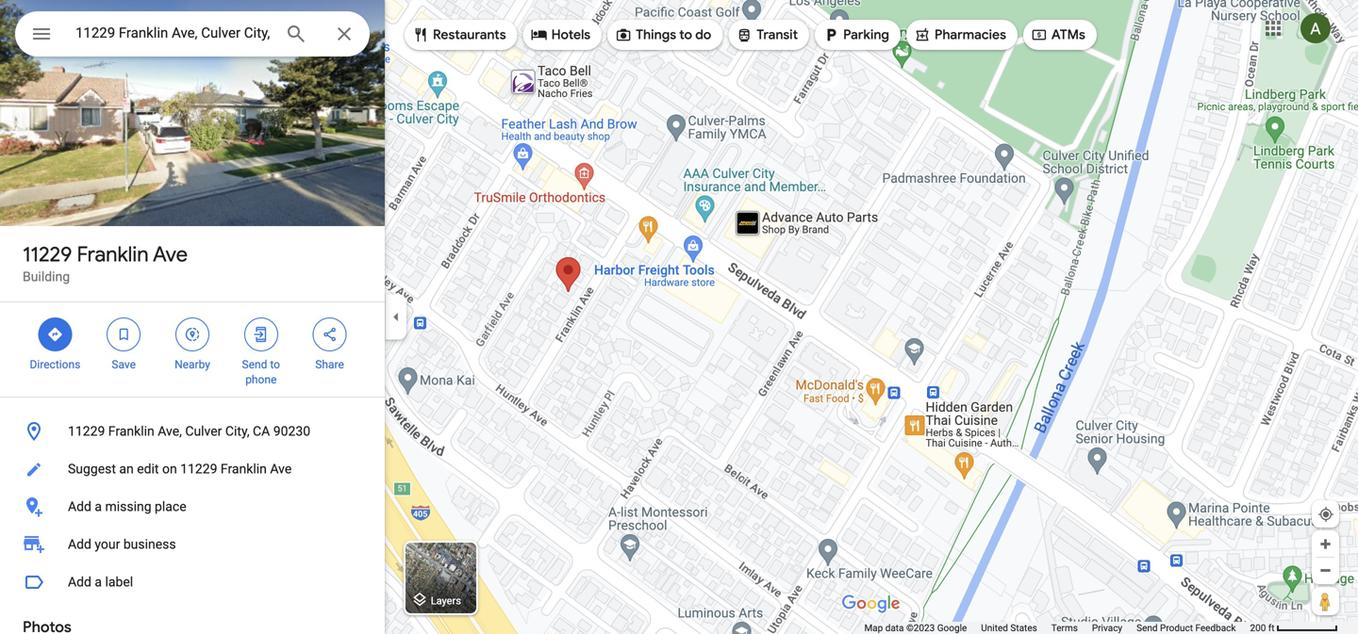 Task type: describe. For each thing, give the bounding box(es) containing it.

[[47, 325, 64, 345]]

directions
[[30, 359, 81, 372]]


[[1031, 25, 1048, 45]]

11229 franklin ave building
[[23, 242, 188, 285]]

add a label
[[68, 575, 133, 591]]

ave inside 'button'
[[270, 462, 292, 477]]

privacy button
[[1092, 623, 1123, 635]]

11229 Franklin Ave, Culver City, CA 90230 field
[[15, 11, 370, 57]]


[[412, 25, 429, 45]]

add a missing place
[[68, 500, 186, 515]]

send to phone
[[242, 359, 280, 387]]

terms
[[1052, 623, 1078, 634]]

 button
[[15, 11, 68, 60]]

add your business link
[[0, 526, 385, 564]]

 restaurants
[[412, 25, 506, 45]]

suggest an edit on 11229 franklin ave
[[68, 462, 292, 477]]

 search field
[[15, 11, 370, 60]]

nearby
[[175, 359, 210, 372]]

united states button
[[982, 623, 1038, 635]]

zoom in image
[[1319, 538, 1333, 552]]

suggest
[[68, 462, 116, 477]]

place
[[155, 500, 186, 515]]

send product feedback
[[1137, 623, 1236, 634]]

restaurants
[[433, 26, 506, 43]]

save
[[112, 359, 136, 372]]

franklin for ave
[[77, 242, 149, 268]]

show your location image
[[1318, 507, 1335, 524]]

map
[[865, 623, 883, 634]]


[[531, 25, 548, 45]]

 pharmacies
[[914, 25, 1007, 45]]

zoom out image
[[1319, 564, 1333, 578]]

google
[[938, 623, 967, 634]]

an
[[119, 462, 134, 477]]

add a missing place button
[[0, 489, 385, 526]]

11229 inside 'button'
[[180, 462, 217, 477]]

11229 franklin ave, culver city, ca 90230
[[68, 424, 310, 440]]


[[823, 25, 840, 45]]

collapse side panel image
[[386, 307, 407, 328]]

layers
[[431, 596, 461, 607]]

add for add a missing place
[[68, 500, 91, 515]]

ave inside the 11229 franklin ave building
[[153, 242, 188, 268]]


[[914, 25, 931, 45]]

franklin inside 'button'
[[221, 462, 267, 477]]

send product feedback button
[[1137, 623, 1236, 635]]

11229 for ave
[[23, 242, 72, 268]]

building
[[23, 269, 70, 285]]

google maps element
[[0, 0, 1359, 635]]

culver
[[185, 424, 222, 440]]

add for add a label
[[68, 575, 91, 591]]

200 ft button
[[1251, 623, 1339, 634]]



Task type: vqa. For each thing, say whether or not it's contained in the screenshot.


Task type: locate. For each thing, give the bounding box(es) containing it.
0 vertical spatial franklin
[[77, 242, 149, 268]]

do
[[696, 26, 712, 43]]

parking
[[844, 26, 890, 43]]

©2023
[[907, 623, 935, 634]]

send inside button
[[1137, 623, 1158, 634]]

ave down 90230
[[270, 462, 292, 477]]

1 a from the top
[[95, 500, 102, 515]]

add left your
[[68, 537, 91, 553]]

a inside button
[[95, 575, 102, 591]]

privacy
[[1092, 623, 1123, 634]]

map data ©2023 google
[[865, 623, 967, 634]]

0 vertical spatial add
[[68, 500, 91, 515]]

united states
[[982, 623, 1038, 634]]

a for label
[[95, 575, 102, 591]]

11229 right on
[[180, 462, 217, 477]]

0 vertical spatial 11229
[[23, 242, 72, 268]]

 transit
[[736, 25, 798, 45]]

a left missing
[[95, 500, 102, 515]]

to inside the send to phone
[[270, 359, 280, 372]]

add inside add a label button
[[68, 575, 91, 591]]

add your business
[[68, 537, 176, 553]]

1 horizontal spatial to
[[680, 26, 693, 43]]

200
[[1251, 623, 1266, 634]]

 hotels
[[531, 25, 591, 45]]

add for add your business
[[68, 537, 91, 553]]

11229 inside the 11229 franklin ave building
[[23, 242, 72, 268]]

3 add from the top
[[68, 575, 91, 591]]

show street view coverage image
[[1312, 588, 1340, 616]]

actions for 11229 franklin ave region
[[0, 303, 385, 397]]

franklin inside the 11229 franklin ave building
[[77, 242, 149, 268]]

11229 for ave,
[[68, 424, 105, 440]]

0 horizontal spatial ave
[[153, 242, 188, 268]]

1 horizontal spatial send
[[1137, 623, 1158, 634]]

1 vertical spatial ave
[[270, 462, 292, 477]]

footer inside the google maps "element"
[[865, 623, 1251, 635]]

2 vertical spatial add
[[68, 575, 91, 591]]

footer
[[865, 623, 1251, 635]]


[[736, 25, 753, 45]]

suggest an edit on 11229 franklin ave button
[[0, 451, 385, 489]]

add inside add a missing place button
[[68, 500, 91, 515]]

a left label
[[95, 575, 102, 591]]

atms
[[1052, 26, 1086, 43]]

ft
[[1269, 623, 1275, 634]]

add down suggest
[[68, 500, 91, 515]]

a
[[95, 500, 102, 515], [95, 575, 102, 591]]

united
[[982, 623, 1009, 634]]

2 a from the top
[[95, 575, 102, 591]]

city,
[[225, 424, 250, 440]]

franklin inside button
[[108, 424, 155, 440]]

 atms
[[1031, 25, 1086, 45]]

franklin up 
[[77, 242, 149, 268]]

11229 franklin ave, culver city, ca 90230 button
[[0, 413, 385, 451]]

2 add from the top
[[68, 537, 91, 553]]

1 vertical spatial franklin
[[108, 424, 155, 440]]

edit
[[137, 462, 159, 477]]

google account: angela cha  
(angela.cha@adept.ai) image
[[1301, 13, 1331, 44]]

 parking
[[823, 25, 890, 45]]

0 vertical spatial to
[[680, 26, 693, 43]]

1 vertical spatial to
[[270, 359, 280, 372]]

1 horizontal spatial ave
[[270, 462, 292, 477]]

0 vertical spatial ave
[[153, 242, 188, 268]]

90230
[[273, 424, 310, 440]]

a inside button
[[95, 500, 102, 515]]

states
[[1011, 623, 1038, 634]]

send
[[242, 359, 267, 372], [1137, 623, 1158, 634]]

franklin
[[77, 242, 149, 268], [108, 424, 155, 440], [221, 462, 267, 477]]

0 vertical spatial send
[[242, 359, 267, 372]]

send up phone on the left bottom of the page
[[242, 359, 267, 372]]

to left do on the top of the page
[[680, 26, 693, 43]]

pharmacies
[[935, 26, 1007, 43]]

11229 inside button
[[68, 424, 105, 440]]

1 add from the top
[[68, 500, 91, 515]]

11229 up suggest
[[68, 424, 105, 440]]

feedback
[[1196, 623, 1236, 634]]

franklin up an
[[108, 424, 155, 440]]

phone
[[245, 374, 277, 387]]

to inside  things to do
[[680, 26, 693, 43]]


[[184, 325, 201, 345]]

ave
[[153, 242, 188, 268], [270, 462, 292, 477]]

send inside the send to phone
[[242, 359, 267, 372]]

1 vertical spatial send
[[1137, 623, 1158, 634]]

1 vertical spatial a
[[95, 575, 102, 591]]

a for missing
[[95, 500, 102, 515]]

data
[[886, 623, 904, 634]]

11229 franklin ave main content
[[0, 0, 385, 635]]


[[253, 325, 270, 345]]

franklin for ave,
[[108, 424, 155, 440]]

to
[[680, 26, 693, 43], [270, 359, 280, 372]]

200 ft
[[1251, 623, 1275, 634]]

ave,
[[158, 424, 182, 440]]

2 vertical spatial franklin
[[221, 462, 267, 477]]

none field inside '11229 franklin ave, culver city, ca 90230' field
[[75, 22, 270, 44]]

your
[[95, 537, 120, 553]]

11229
[[23, 242, 72, 268], [68, 424, 105, 440], [180, 462, 217, 477]]

business
[[123, 537, 176, 553]]

None field
[[75, 22, 270, 44]]


[[321, 325, 338, 345]]

0 horizontal spatial to
[[270, 359, 280, 372]]

to up phone on the left bottom of the page
[[270, 359, 280, 372]]

transit
[[757, 26, 798, 43]]

franklin down city,
[[221, 462, 267, 477]]

share
[[315, 359, 344, 372]]

send for send to phone
[[242, 359, 267, 372]]

product
[[1160, 623, 1193, 634]]

2 vertical spatial 11229
[[180, 462, 217, 477]]

1 vertical spatial 11229
[[68, 424, 105, 440]]

footer containing map data ©2023 google
[[865, 623, 1251, 635]]

things
[[636, 26, 677, 43]]

send for send product feedback
[[1137, 623, 1158, 634]]


[[115, 325, 132, 345]]

add left label
[[68, 575, 91, 591]]

hotels
[[552, 26, 591, 43]]

0 vertical spatial a
[[95, 500, 102, 515]]

add
[[68, 500, 91, 515], [68, 537, 91, 553], [68, 575, 91, 591]]

add a label button
[[0, 564, 385, 602]]

ave up 
[[153, 242, 188, 268]]


[[30, 20, 53, 48]]

ca
[[253, 424, 270, 440]]

11229 up building
[[23, 242, 72, 268]]

send left product on the bottom of page
[[1137, 623, 1158, 634]]


[[615, 25, 632, 45]]

1 vertical spatial add
[[68, 537, 91, 553]]

terms button
[[1052, 623, 1078, 635]]

missing
[[105, 500, 151, 515]]

label
[[105, 575, 133, 591]]

 things to do
[[615, 25, 712, 45]]

on
[[162, 462, 177, 477]]

0 horizontal spatial send
[[242, 359, 267, 372]]



